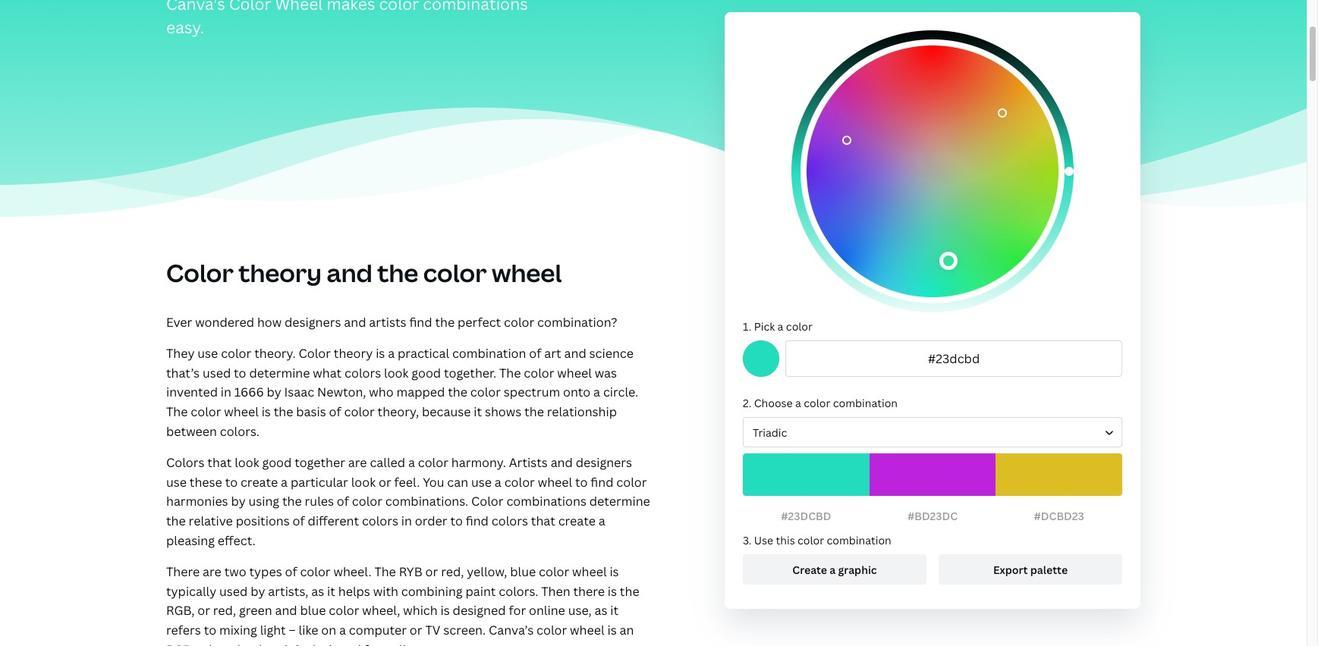 Task type: vqa. For each thing, say whether or not it's contained in the screenshot.
middle the find
yes



Task type: locate. For each thing, give the bounding box(es) containing it.
the down isaac
[[274, 404, 293, 420]]

by up green on the left
[[251, 583, 265, 600]]

the up the an on the left bottom of page
[[620, 583, 639, 600]]

and down artists,
[[275, 603, 297, 619]]

0 vertical spatial by
[[267, 384, 281, 401]]

combination right 'this'
[[827, 533, 891, 548]]

0 vertical spatial designers
[[285, 314, 341, 331]]

they
[[166, 345, 195, 362]]

0 horizontal spatial in
[[221, 384, 231, 401]]

1 vertical spatial online
[[384, 642, 420, 647]]

you
[[423, 474, 444, 491]]

color theory and the color wheel
[[166, 256, 562, 289]]

red, up mixing
[[213, 603, 236, 619]]

create up using
[[241, 474, 278, 491]]

the left perfect
[[435, 314, 455, 331]]

0 vertical spatial good
[[412, 365, 441, 382]]

as
[[311, 583, 324, 600], [595, 603, 607, 619], [269, 642, 282, 647]]

for up canva's
[[509, 603, 526, 619]]

the up ever wondered how designers and artists find the perfect color            combination?
[[377, 256, 418, 289]]

2 vertical spatial by
[[251, 583, 265, 600]]

designers right how
[[285, 314, 341, 331]]

by right the '1666'
[[267, 384, 281, 401]]

color down harmony.
[[471, 494, 504, 510]]

determine
[[249, 365, 310, 382], [589, 494, 650, 510]]

or inside colors that look good together are called a color harmony. artists            and designers use these to create a particular look or feel. you            can use a color wheel to find color harmonies by using the rules            of color combinations. color combinations determine the relative            positions of different colors in order to find colors that create            a pleasing effect.
[[379, 474, 391, 491]]

1 horizontal spatial designers
[[576, 455, 632, 471]]

different
[[308, 513, 359, 530]]

designers down relationship
[[576, 455, 632, 471]]

1 vertical spatial red,
[[213, 603, 236, 619]]

online down then
[[529, 603, 565, 619]]

and
[[327, 256, 372, 289], [344, 314, 366, 331], [564, 345, 586, 362], [551, 455, 573, 471], [275, 603, 297, 619]]

a right pick
[[778, 319, 783, 334]]

as down light
[[269, 642, 282, 647]]

as right use,
[[595, 603, 607, 619]]

1.
[[743, 319, 751, 334]]

practical
[[398, 345, 449, 362]]

relationship
[[547, 404, 617, 420]]

1 horizontal spatial look
[[351, 474, 376, 491]]

blue right yellow,
[[510, 564, 536, 581]]

colors.
[[220, 423, 259, 440], [499, 583, 538, 600]]

0 horizontal spatial wheel,
[[228, 642, 266, 647]]

the inside 'there are two types of color wheel. the ryb or red, yellow, blue            color wheel is typically used by artists, as it helps with            combining paint colors. then there is the rgb, or red, green and            blue color wheel, which is designed for online use, as it refers            to mixing light – like on a computer or tv screen. canva's color            wheel is an rgb color wheel, as it is designed for online use.'
[[620, 583, 639, 600]]

designed
[[453, 603, 506, 619], [308, 642, 361, 647]]

0 horizontal spatial the
[[166, 404, 188, 420]]

a right choose
[[795, 396, 801, 411]]

and inside 'there are two types of color wheel. the ryb or red, yellow, blue            color wheel is typically used by artists, as it helps with            combining paint colors. then there is the rgb, or red, green and            blue color wheel, which is designed for online use, as it refers            to mixing light – like on a computer or tv screen. canva's color            wheel is an rgb color wheel, as it is designed for online use.'
[[275, 603, 297, 619]]

used
[[203, 365, 231, 382], [219, 583, 248, 600]]

0 vertical spatial find
[[409, 314, 432, 331]]

to right order
[[450, 513, 463, 530]]

color
[[423, 256, 487, 289], [504, 314, 534, 331], [786, 319, 813, 334], [221, 345, 251, 362], [524, 365, 554, 382], [470, 384, 501, 401], [804, 396, 830, 411], [191, 404, 221, 420], [344, 404, 375, 420], [418, 455, 448, 471], [504, 474, 535, 491], [616, 474, 647, 491], [352, 494, 382, 510], [798, 533, 824, 548], [300, 564, 331, 581], [539, 564, 569, 581], [329, 603, 359, 619], [537, 622, 567, 639], [195, 642, 225, 647]]

None text field
[[785, 341, 1122, 377]]

for down computer
[[364, 642, 381, 647]]

colors that look good together are called a color harmony. artists            and designers use these to create a particular look or feel. you            can use a color wheel to find color harmonies by using the rules            of color combinations. color combinations determine the relative            positions of different colors in order to find colors that create            a pleasing effect.
[[166, 455, 650, 549]]

look
[[384, 365, 409, 382], [235, 455, 259, 471], [351, 474, 376, 491]]

0 horizontal spatial online
[[384, 642, 420, 647]]

there
[[166, 564, 200, 581]]

designed down paint
[[453, 603, 506, 619]]

0 horizontal spatial colors.
[[220, 423, 259, 440]]

good down practical
[[412, 365, 441, 382]]

there
[[573, 583, 605, 600]]

in left order
[[401, 513, 412, 530]]

what
[[313, 365, 342, 382]]

0 horizontal spatial find
[[409, 314, 432, 331]]

combination
[[452, 345, 526, 362], [833, 396, 898, 411], [827, 533, 891, 548]]

the inside 'there are two types of color wheel. the ryb or red, yellow, blue            color wheel is typically used by artists, as it helps with            combining paint colors. then there is the rgb, or red, green and            blue color wheel, which is designed for online use, as it refers            to mixing light – like on a computer or tv screen. canva's color            wheel is an rgb color wheel, as it is designed for online use.'
[[374, 564, 396, 581]]

mapped
[[397, 384, 445, 401]]

combination for 3. use this color combination
[[827, 533, 891, 548]]

1 vertical spatial combination
[[833, 396, 898, 411]]

find
[[409, 314, 432, 331], [591, 474, 614, 491], [466, 513, 489, 530]]

yellow,
[[467, 564, 507, 581]]

the left rules
[[282, 494, 302, 510]]

used inside they use color theory. color theory is a practical combination of            art and science that's used to determine what colors look good            together. the color wheel was invented in 1666 by isaac newton,            who mapped the color spectrum onto a circle. the color wheel is            the basis of color theory, because it shows the relationship between colors.
[[203, 365, 231, 382]]

determine down 'theory.'
[[249, 365, 310, 382]]

0 horizontal spatial determine
[[249, 365, 310, 382]]

a right onto
[[593, 384, 600, 401]]

and right art
[[564, 345, 586, 362]]

0 vertical spatial that
[[207, 455, 232, 471]]

the up the because
[[448, 384, 467, 401]]

theory up what
[[334, 345, 373, 362]]

combination inside they use color theory. color theory is a practical combination of            art and science that's used to determine what colors look good            together. the color wheel was invented in 1666 by isaac newton,            who mapped the color spectrum onto a circle. the color wheel is            the basis of color theory, because it shows the relationship between colors.
[[452, 345, 526, 362]]

find down can
[[466, 513, 489, 530]]

to up the '1666'
[[234, 365, 246, 382]]

the
[[377, 256, 418, 289], [435, 314, 455, 331], [448, 384, 467, 401], [274, 404, 293, 420], [524, 404, 544, 420], [282, 494, 302, 510], [166, 513, 186, 530], [620, 583, 639, 600]]

determine right combinations
[[589, 494, 650, 510]]

determine inside they use color theory. color theory is a practical combination of            art and science that's used to determine what colors look good            together. the color wheel was invented in 1666 by isaac newton,            who mapped the color spectrum onto a circle. the color wheel is            the basis of color theory, because it shows the relationship between colors.
[[249, 365, 310, 382]]

1 horizontal spatial are
[[348, 455, 367, 471]]

paint
[[466, 583, 496, 600]]

0 vertical spatial the
[[499, 365, 521, 382]]

1 vertical spatial used
[[219, 583, 248, 600]]

theory
[[239, 256, 322, 289], [334, 345, 373, 362]]

positions
[[236, 513, 290, 530]]

it
[[474, 404, 482, 420], [327, 583, 335, 600], [610, 603, 619, 619], [285, 642, 293, 647]]

1 vertical spatial theory
[[334, 345, 373, 362]]

0 vertical spatial color
[[166, 256, 234, 289]]

look down called
[[351, 474, 376, 491]]

of up artists,
[[285, 564, 297, 581]]

blue up "like"
[[300, 603, 326, 619]]

triadic button
[[743, 417, 1122, 448]]

types
[[249, 564, 282, 581]]

that down combinations
[[531, 513, 555, 530]]

color
[[166, 256, 234, 289], [299, 345, 331, 362], [471, 494, 504, 510]]

colors inside they use color theory. color theory is a practical combination of            art and science that's used to determine what colors look good            together. the color wheel was invented in 1666 by isaac newton,            who mapped the color spectrum onto a circle. the color wheel is            the basis of color theory, because it shows the relationship between colors.
[[345, 365, 381, 382]]

1 vertical spatial by
[[231, 494, 246, 510]]

1 horizontal spatial online
[[529, 603, 565, 619]]

1 horizontal spatial for
[[509, 603, 526, 619]]

0 vertical spatial red,
[[441, 564, 464, 581]]

0 vertical spatial blue
[[510, 564, 536, 581]]

can
[[447, 474, 468, 491]]

wheel, down mixing
[[228, 642, 266, 647]]

theory,
[[378, 404, 419, 420]]

2.
[[743, 396, 752, 411]]

are inside 'there are two types of color wheel. the ryb or red, yellow, blue            color wheel is typically used by artists, as it helps with            combining paint colors. then there is the rgb, or red, green and            blue color wheel, which is designed for online use, as it refers            to mixing light – like on a computer or tv screen. canva's color            wheel is an rgb color wheel, as it is designed for online use.'
[[203, 564, 221, 581]]

by
[[267, 384, 281, 401], [231, 494, 246, 510], [251, 583, 265, 600]]

1 vertical spatial color
[[299, 345, 331, 362]]

wheel,
[[362, 603, 400, 619], [228, 642, 266, 647]]

1 horizontal spatial the
[[374, 564, 396, 581]]

0 horizontal spatial are
[[203, 564, 221, 581]]

combining
[[401, 583, 463, 600]]

by left using
[[231, 494, 246, 510]]

as right artists,
[[311, 583, 324, 600]]

wheel down use,
[[570, 622, 604, 639]]

0 vertical spatial are
[[348, 455, 367, 471]]

2 vertical spatial as
[[269, 642, 282, 647]]

the
[[499, 365, 521, 382], [166, 404, 188, 420], [374, 564, 396, 581]]

1 vertical spatial that
[[531, 513, 555, 530]]

good up using
[[262, 455, 292, 471]]

1 horizontal spatial good
[[412, 365, 441, 382]]

look up using
[[235, 455, 259, 471]]

circle.
[[603, 384, 638, 401]]

use right they
[[198, 345, 218, 362]]

and up artists
[[327, 256, 372, 289]]

2 vertical spatial look
[[351, 474, 376, 491]]

look up who
[[384, 365, 409, 382]]

1 horizontal spatial in
[[401, 513, 412, 530]]

color up ever
[[166, 256, 234, 289]]

0 horizontal spatial good
[[262, 455, 292, 471]]

a
[[778, 319, 783, 334], [388, 345, 395, 362], [593, 384, 600, 401], [795, 396, 801, 411], [408, 455, 415, 471], [281, 474, 288, 491], [495, 474, 501, 491], [599, 513, 605, 530], [339, 622, 346, 639]]

1 vertical spatial are
[[203, 564, 221, 581]]

1 vertical spatial look
[[235, 455, 259, 471]]

0 horizontal spatial use
[[166, 474, 187, 491]]

the up spectrum
[[499, 365, 521, 382]]

2 vertical spatial combination
[[827, 533, 891, 548]]

1 vertical spatial as
[[595, 603, 607, 619]]

or up combining
[[425, 564, 438, 581]]

theory up how
[[239, 256, 322, 289]]

1 vertical spatial create
[[558, 513, 596, 530]]

0 vertical spatial look
[[384, 365, 409, 382]]

1 vertical spatial blue
[[300, 603, 326, 619]]

that up these on the bottom of page
[[207, 455, 232, 471]]

of inside 'there are two types of color wheel. the ryb or red, yellow, blue            color wheel is typically used by artists, as it helps with            combining paint colors. then there is the rgb, or red, green and            blue color wheel, which is designed for online use, as it refers            to mixing light – like on a computer or tv screen. canva's color            wheel is an rgb color wheel, as it is designed for online use.'
[[285, 564, 297, 581]]

the up between
[[166, 404, 188, 420]]

wheel up combinations
[[538, 474, 572, 491]]

0 horizontal spatial by
[[231, 494, 246, 510]]

0 horizontal spatial create
[[241, 474, 278, 491]]

ever wondered how designers and artists find the perfect color            combination?
[[166, 314, 617, 331]]

use down colors
[[166, 474, 187, 491]]

colors
[[345, 365, 381, 382], [362, 513, 398, 530], [492, 513, 528, 530]]

1 vertical spatial designers
[[576, 455, 632, 471]]

1 horizontal spatial by
[[251, 583, 265, 600]]

used up invented
[[203, 365, 231, 382]]

look inside they use color theory. color theory is a practical combination of            art and science that's used to determine what colors look good            together. the color wheel was invented in 1666 by isaac newton,            who mapped the color spectrum onto a circle. the color wheel is            the basis of color theory, because it shows the relationship between colors.
[[384, 365, 409, 382]]

wheel, up computer
[[362, 603, 400, 619]]

a down ever wondered how designers and artists find the perfect color            combination?
[[388, 345, 395, 362]]

combination up together.
[[452, 345, 526, 362]]

1 vertical spatial designed
[[308, 642, 361, 647]]

colors
[[166, 455, 204, 471]]

1 horizontal spatial wheel,
[[362, 603, 400, 619]]

it right use,
[[610, 603, 619, 619]]

1 horizontal spatial theory
[[334, 345, 373, 362]]

1 horizontal spatial determine
[[589, 494, 650, 510]]

the up with
[[374, 564, 396, 581]]

combination up triadic button
[[833, 396, 898, 411]]

color inside colors that look good together are called a color harmony. artists            and designers use these to create a particular look or feel. you            can use a color wheel to find color harmonies by using the rules            of color combinations. color combinations determine the relative            positions of different colors in order to find colors that create            a pleasing effect.
[[471, 494, 504, 510]]

0 vertical spatial used
[[203, 365, 231, 382]]

1 vertical spatial find
[[591, 474, 614, 491]]

of down newton,
[[329, 404, 341, 420]]

online down computer
[[384, 642, 420, 647]]

2 vertical spatial the
[[374, 564, 396, 581]]

and right artists
[[551, 455, 573, 471]]

are
[[348, 455, 367, 471], [203, 564, 221, 581]]

for
[[509, 603, 526, 619], [364, 642, 381, 647]]

they use color theory. color theory is a practical combination of            art and science that's used to determine what colors look good            together. the color wheel was invented in 1666 by isaac newton,            who mapped the color spectrum onto a circle. the color wheel is            the basis of color theory, because it shows the relationship between colors.
[[166, 345, 638, 440]]

or down called
[[379, 474, 391, 491]]

red,
[[441, 564, 464, 581], [213, 603, 236, 619]]

1 horizontal spatial designed
[[453, 603, 506, 619]]

screen.
[[443, 622, 486, 639]]

color up what
[[299, 345, 331, 362]]

1 horizontal spatial find
[[466, 513, 489, 530]]

it left shows
[[474, 404, 482, 420]]

in left the '1666'
[[221, 384, 231, 401]]

is
[[376, 345, 385, 362], [262, 404, 271, 420], [610, 564, 619, 581], [608, 583, 617, 600], [441, 603, 450, 619], [607, 622, 617, 639], [296, 642, 305, 647]]

onto
[[563, 384, 591, 401]]

2 horizontal spatial find
[[591, 474, 614, 491]]

use down harmony.
[[471, 474, 492, 491]]

use
[[198, 345, 218, 362], [166, 474, 187, 491], [471, 474, 492, 491]]

2 horizontal spatial by
[[267, 384, 281, 401]]

2 vertical spatial color
[[471, 494, 504, 510]]

0 vertical spatial determine
[[249, 365, 310, 382]]

of
[[529, 345, 541, 362], [329, 404, 341, 420], [337, 494, 349, 510], [293, 513, 305, 530], [285, 564, 297, 581]]

designed down on
[[308, 642, 361, 647]]

1 horizontal spatial colors.
[[499, 583, 538, 600]]

to up combinations
[[575, 474, 588, 491]]

1 horizontal spatial color
[[299, 345, 331, 362]]

good inside they use color theory. color theory is a practical combination of            art and science that's used to determine what colors look good            together. the color wheel was invented in 1666 by isaac newton,            who mapped the color spectrum onto a circle. the color wheel is            the basis of color theory, because it shows the relationship between colors.
[[412, 365, 441, 382]]

are left called
[[348, 455, 367, 471]]

or left tv
[[410, 622, 422, 639]]

using
[[249, 494, 279, 510]]

create
[[241, 474, 278, 491], [558, 513, 596, 530]]

typically
[[166, 583, 216, 600]]

colors. down the '1666'
[[220, 423, 259, 440]]

1 vertical spatial good
[[262, 455, 292, 471]]

red, up combining
[[441, 564, 464, 581]]

by inside colors that look good together are called a color harmony. artists            and designers use these to create a particular look or feel. you            can use a color wheel to find color harmonies by using the rules            of color combinations. color combinations determine the relative            positions of different colors in order to find colors that create            a pleasing effect.
[[231, 494, 246, 510]]

feel.
[[394, 474, 420, 491]]

to right these on the bottom of page
[[225, 474, 238, 491]]

slider
[[791, 30, 1074, 313]]

these
[[190, 474, 222, 491]]

3.
[[743, 533, 752, 548]]

2 horizontal spatial use
[[471, 474, 492, 491]]

a right on
[[339, 622, 346, 639]]

1 horizontal spatial as
[[311, 583, 324, 600]]

color inside they use color theory. color theory is a practical combination of            art and science that's used to determine what colors look good            together. the color wheel was invented in 1666 by isaac newton,            who mapped the color spectrum onto a circle. the color wheel is            the basis of color theory, because it shows the relationship between colors.
[[299, 345, 331, 362]]

1 vertical spatial for
[[364, 642, 381, 647]]

the down spectrum
[[524, 404, 544, 420]]

find up practical
[[409, 314, 432, 331]]

to
[[234, 365, 246, 382], [225, 474, 238, 491], [575, 474, 588, 491], [450, 513, 463, 530], [204, 622, 216, 639]]

0 vertical spatial in
[[221, 384, 231, 401]]

colors. inside 'there are two types of color wheel. the ryb or red, yellow, blue            color wheel is typically used by artists, as it helps with            combining paint colors. then there is the rgb, or red, green and            blue color wheel, which is designed for online use, as it refers            to mixing light – like on a computer or tv screen. canva's color            wheel is an rgb color wheel, as it is designed for online use.'
[[499, 583, 538, 600]]

in inside colors that look good together are called a color harmony. artists            and designers use these to create a particular look or feel. you            can use a color wheel to find color harmonies by using the rules            of color combinations. color combinations determine the relative            positions of different colors in order to find colors that create            a pleasing effect.
[[401, 513, 412, 530]]

that's
[[166, 365, 200, 382]]

0 horizontal spatial that
[[207, 455, 232, 471]]

0 vertical spatial combination
[[452, 345, 526, 362]]

helps
[[338, 583, 370, 600]]

0 vertical spatial colors.
[[220, 423, 259, 440]]

because
[[422, 404, 471, 420]]

0 horizontal spatial theory
[[239, 256, 322, 289]]

0 horizontal spatial designers
[[285, 314, 341, 331]]

designers
[[285, 314, 341, 331], [576, 455, 632, 471]]

2 horizontal spatial look
[[384, 365, 409, 382]]

use,
[[568, 603, 592, 619]]

create down combinations
[[558, 513, 596, 530]]

0 horizontal spatial look
[[235, 455, 259, 471]]

1 vertical spatial the
[[166, 404, 188, 420]]

harmonies
[[166, 494, 228, 510]]

refers
[[166, 622, 201, 639]]

good
[[412, 365, 441, 382], [262, 455, 292, 471]]

use inside they use color theory. color theory is a practical combination of            art and science that's used to determine what colors look good            together. the color wheel was invented in 1666 by isaac newton,            who mapped the color spectrum onto a circle. the color wheel is            the basis of color theory, because it shows the relationship between colors.
[[198, 345, 218, 362]]

1 vertical spatial determine
[[589, 494, 650, 510]]

to right refers
[[204, 622, 216, 639]]

by inside they use color theory. color theory is a practical combination of            art and science that's used to determine what colors look good            together. the color wheel was invented in 1666 by isaac newton,            who mapped the color spectrum onto a circle. the color wheel is            the basis of color theory, because it shows the relationship between colors.
[[267, 384, 281, 401]]

pick
[[754, 319, 775, 334]]

are left two
[[203, 564, 221, 581]]

2 horizontal spatial color
[[471, 494, 504, 510]]



Task type: describe. For each thing, give the bounding box(es) containing it.
colors right different in the left of the page
[[362, 513, 398, 530]]

a inside 'there are two types of color wheel. the ryb or red, yellow, blue            color wheel is typically used by artists, as it helps with            combining paint colors. then there is the rgb, or red, green and            blue color wheel, which is designed for online use, as it refers            to mixing light – like on a computer or tv screen. canva's color            wheel is an rgb color wheel, as it is designed for online use.'
[[339, 622, 346, 639]]

rules
[[305, 494, 334, 510]]

choose
[[754, 396, 793, 411]]

which
[[403, 603, 438, 619]]

2 horizontal spatial as
[[595, 603, 607, 619]]

called
[[370, 455, 405, 471]]

artists
[[369, 314, 406, 331]]

invented
[[166, 384, 218, 401]]

and left artists
[[344, 314, 366, 331]]

wheel down the '1666'
[[224, 404, 259, 420]]

isaac
[[284, 384, 314, 401]]

who
[[369, 384, 394, 401]]

canva's
[[489, 622, 534, 639]]

of down rules
[[293, 513, 305, 530]]

green
[[239, 603, 272, 619]]

particular
[[291, 474, 348, 491]]

then
[[541, 583, 570, 600]]

1 horizontal spatial red,
[[441, 564, 464, 581]]

relative
[[189, 513, 233, 530]]

1 horizontal spatial that
[[531, 513, 555, 530]]

a up feel.
[[408, 455, 415, 471]]

use.
[[423, 642, 447, 647]]

0 vertical spatial as
[[311, 583, 324, 600]]

colors down combinations
[[492, 513, 528, 530]]

to inside they use color theory. color theory is a practical combination of            art and science that's used to determine what colors look good            together. the color wheel was invented in 1666 by isaac newton,            who mapped the color spectrum onto a circle. the color wheel is            the basis of color theory, because it shows the relationship between colors.
[[234, 365, 246, 382]]

0 horizontal spatial designed
[[308, 642, 361, 647]]

0 vertical spatial for
[[509, 603, 526, 619]]

light
[[260, 622, 286, 639]]

a up there
[[599, 513, 605, 530]]

wheel up onto
[[557, 365, 592, 382]]

0 horizontal spatial for
[[364, 642, 381, 647]]

are inside colors that look good together are called a color harmony. artists            and designers use these to create a particular look or feel. you            can use a color wheel to find color harmonies by using the rules            of color combinations. color combinations determine the relative            positions of different colors in order to find colors that create            a pleasing effect.
[[348, 455, 367, 471]]

3. use this color combination
[[743, 533, 891, 548]]

triadic
[[753, 425, 787, 440]]

0 horizontal spatial red,
[[213, 603, 236, 619]]

theory.
[[254, 345, 296, 362]]

theory inside they use color theory. color theory is a practical combination of            art and science that's used to determine what colors look good            together. the color wheel was invented in 1666 by isaac newton,            who mapped the color spectrum onto a circle. the color wheel is            the basis of color theory, because it shows the relationship between colors.
[[334, 345, 373, 362]]

and inside they use color theory. color theory is a practical combination of            art and science that's used to determine what colors look good            together. the color wheel was invented in 1666 by isaac newton,            who mapped the color spectrum onto a circle. the color wheel is            the basis of color theory, because it shows the relationship between colors.
[[564, 345, 586, 362]]

wondered
[[195, 314, 254, 331]]

0 horizontal spatial color
[[166, 256, 234, 289]]

it left 'helps'
[[327, 583, 335, 600]]

use
[[754, 533, 773, 548]]

mixing
[[219, 622, 257, 639]]

wheel up there
[[572, 564, 607, 581]]

or down typically
[[197, 603, 210, 619]]

together
[[295, 455, 345, 471]]

to inside 'there are two types of color wheel. the ryb or red, yellow, blue            color wheel is typically used by artists, as it helps with            combining paint colors. then there is the rgb, or red, green and            blue color wheel, which is designed for online use, as it refers            to mixing light – like on a computer or tv screen. canva's color            wheel is an rgb color wheel, as it is designed for online use.'
[[204, 622, 216, 639]]

between
[[166, 423, 217, 440]]

of left art
[[529, 345, 541, 362]]

science
[[589, 345, 634, 362]]

rgb
[[166, 642, 192, 647]]

good inside colors that look good together are called a color harmony. artists            and designers use these to create a particular look or feel. you            can use a color wheel to find color harmonies by using the rules            of color combinations. color combinations determine the relative            positions of different colors in order to find colors that create            a pleasing effect.
[[262, 455, 292, 471]]

it down –
[[285, 642, 293, 647]]

together.
[[444, 365, 496, 382]]

the up pleasing at left bottom
[[166, 513, 186, 530]]

by inside 'there are two types of color wheel. the ryb or red, yellow, blue            color wheel is typically used by artists, as it helps with            combining paint colors. then there is the rgb, or red, green and            blue color wheel, which is designed for online use, as it refers            to mixing light – like on a computer or tv screen. canva's color            wheel is an rgb color wheel, as it is designed for online use.'
[[251, 583, 265, 600]]

2 vertical spatial find
[[466, 513, 489, 530]]

1. pick a color
[[743, 319, 813, 334]]

effect.
[[218, 532, 256, 549]]

a left the 'particular'
[[281, 474, 288, 491]]

1 horizontal spatial blue
[[510, 564, 536, 581]]

wheel inside colors that look good together are called a color harmony. artists            and designers use these to create a particular look or feel. you            can use a color wheel to find color harmonies by using the rules            of color combinations. color combinations determine the relative            positions of different colors in order to find colors that create            a pleasing effect.
[[538, 474, 572, 491]]

designers inside colors that look good together are called a color harmony. artists            and designers use these to create a particular look or feel. you            can use a color wheel to find color harmonies by using the rules            of color combinations. color combinations determine the relative            positions of different colors in order to find colors that create            a pleasing effect.
[[576, 455, 632, 471]]

2. choose a color combination
[[743, 396, 898, 411]]

a down harmony.
[[495, 474, 501, 491]]

computer
[[349, 622, 407, 639]]

with
[[373, 583, 398, 600]]

wheel up perfect
[[492, 256, 562, 289]]

of up different in the left of the page
[[337, 494, 349, 510]]

two
[[224, 564, 246, 581]]

on
[[321, 622, 336, 639]]

1666
[[234, 384, 264, 401]]

in inside they use color theory. color theory is a practical combination of            art and science that's used to determine what colors look good            together. the color wheel was invented in 1666 by isaac newton,            who mapped the color spectrum onto a circle. the color wheel is            the basis of color theory, because it shows the relationship between colors.
[[221, 384, 231, 401]]

perfect
[[458, 314, 501, 331]]

wheel.
[[333, 564, 371, 581]]

like
[[299, 622, 318, 639]]

0 horizontal spatial blue
[[300, 603, 326, 619]]

1 vertical spatial wheel,
[[228, 642, 266, 647]]

combination?
[[537, 314, 617, 331]]

there are two types of color wheel. the ryb or red, yellow, blue            color wheel is typically used by artists, as it helps with            combining paint colors. then there is the rgb, or red, green and            blue color wheel, which is designed for online use, as it refers            to mixing light – like on a computer or tv screen. canva's color            wheel is an rgb color wheel, as it is designed for online use.
[[166, 564, 639, 647]]

was
[[595, 365, 617, 382]]

0 horizontal spatial as
[[269, 642, 282, 647]]

it inside they use color theory. color theory is a practical combination of            art and science that's used to determine what colors look good            together. the color wheel was invented in 1666 by isaac newton,            who mapped the color spectrum onto a circle. the color wheel is            the basis of color theory, because it shows the relationship between colors.
[[474, 404, 482, 420]]

combinations.
[[385, 494, 468, 510]]

0 vertical spatial designed
[[453, 603, 506, 619]]

how
[[257, 314, 282, 331]]

pleasing
[[166, 532, 215, 549]]

rgb,
[[166, 603, 195, 619]]

0 vertical spatial theory
[[239, 256, 322, 289]]

0 vertical spatial create
[[241, 474, 278, 491]]

2 horizontal spatial the
[[499, 365, 521, 382]]

basis
[[296, 404, 326, 420]]

determine inside colors that look good together are called a color harmony. artists            and designers use these to create a particular look or feel. you            can use a color wheel to find color harmonies by using the rules            of color combinations. color combinations determine the relative            positions of different colors in order to find colors that create            a pleasing effect.
[[589, 494, 650, 510]]

combination for 2. choose a color combination
[[833, 396, 898, 411]]

art
[[544, 345, 561, 362]]

–
[[289, 622, 296, 639]]

0 vertical spatial online
[[529, 603, 565, 619]]

an
[[620, 622, 634, 639]]

ever
[[166, 314, 192, 331]]

shows
[[485, 404, 522, 420]]

combinations
[[506, 494, 586, 510]]

ryb
[[399, 564, 422, 581]]

harmony.
[[451, 455, 506, 471]]

and inside colors that look good together are called a color harmony. artists            and designers use these to create a particular look or feel. you            can use a color wheel to find color harmonies by using the rules            of color combinations. color combinations determine the relative            positions of different colors in order to find colors that create            a pleasing effect.
[[551, 455, 573, 471]]

used inside 'there are two types of color wheel. the ryb or red, yellow, blue            color wheel is typically used by artists, as it helps with            combining paint colors. then there is the rgb, or red, green and            blue color wheel, which is designed for online use, as it refers            to mixing light – like on a computer or tv screen. canva's color            wheel is an rgb color wheel, as it is designed for online use.'
[[219, 583, 248, 600]]

1 horizontal spatial create
[[558, 513, 596, 530]]

tv
[[425, 622, 440, 639]]

colors. inside they use color theory. color theory is a practical combination of            art and science that's used to determine what colors look good            together. the color wheel was invented in 1666 by isaac newton,            who mapped the color spectrum onto a circle. the color wheel is            the basis of color theory, because it shows the relationship between colors.
[[220, 423, 259, 440]]

0 vertical spatial wheel,
[[362, 603, 400, 619]]

spectrum
[[504, 384, 560, 401]]

this
[[776, 533, 795, 548]]

artists
[[509, 455, 548, 471]]

order
[[415, 513, 447, 530]]

artists,
[[268, 583, 308, 600]]

newton,
[[317, 384, 366, 401]]



